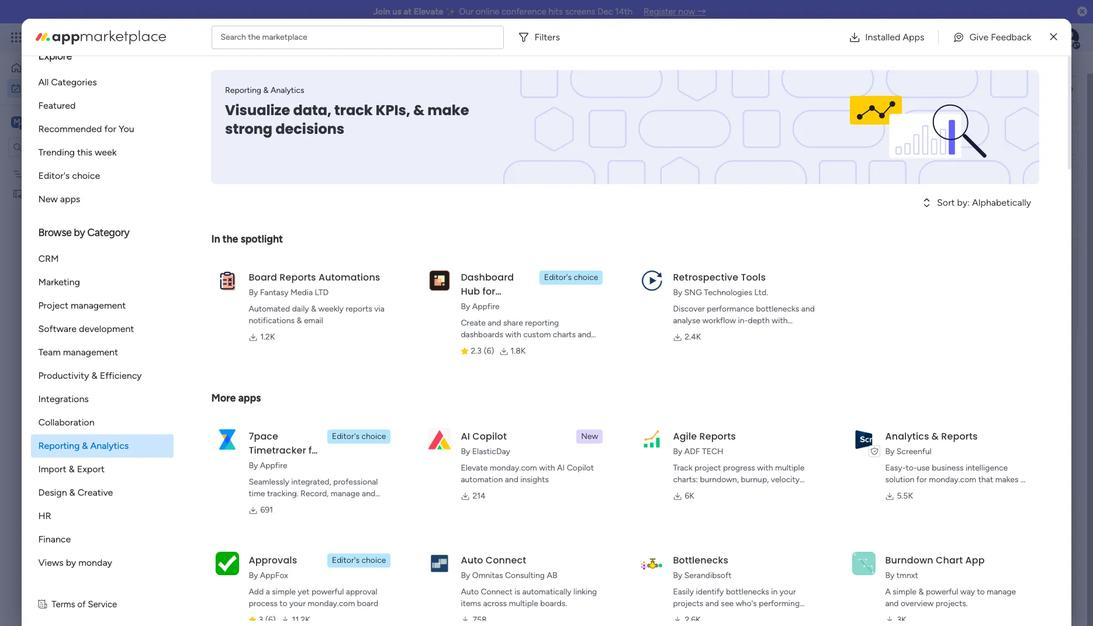 Task type: describe. For each thing, give the bounding box(es) containing it.
app logo image left screenful
[[853, 428, 876, 451]]

elevate monday.com with ai copilot automation and insights
[[461, 463, 594, 485]]

0 vertical spatial people
[[873, 108, 898, 118]]

notifications image
[[888, 32, 900, 43]]

share
[[503, 318, 523, 328]]

m
[[13, 117, 20, 127]]

you'd
[[1015, 84, 1035, 94]]

views
[[38, 557, 64, 568]]

hr
[[38, 510, 51, 522]]

by for views
[[66, 557, 76, 568]]

analytics for reporting & analytics visualize data, track kpis, & make strong decisions
[[271, 85, 305, 95]]

my inside main content
[[930, 59, 943, 72]]

& down daily
[[297, 316, 302, 326]]

by inside auto connect by omnitas consulting ab
[[461, 571, 470, 581]]

status for status column
[[873, 166, 897, 176]]

marketing
[[38, 277, 80, 288]]

editor's for dashboard hub for monday.com
[[544, 272, 572, 282]]

software development
[[38, 323, 134, 334]]

1 vertical spatial first
[[27, 189, 43, 198]]

approvals
[[249, 554, 297, 567]]

ai copilot
[[461, 430, 507, 443]]

seamlessly
[[249, 477, 289, 487]]

by up the seamlessly
[[249, 461, 258, 471]]

done
[[327, 98, 346, 108]]

0 vertical spatial monday
[[52, 30, 92, 44]]

retrospective
[[673, 271, 739, 284]]

apps for new apps
[[60, 194, 80, 205]]

track project progress with multiple charts: burndown, burnup, velocity and cumulative flow diagram.
[[673, 463, 805, 496]]

monday.com inside 7pace timetracker for monday.com
[[249, 458, 313, 471]]

decisions
[[276, 119, 345, 139]]

via
[[374, 304, 385, 314]]

recommended
[[38, 123, 102, 134]]

crm
[[38, 253, 59, 264]]

management for team management
[[63, 347, 118, 358]]

track
[[335, 101, 373, 120]]

report
[[249, 500, 271, 510]]

shareable board image
[[12, 188, 23, 199]]

status for status
[[953, 145, 977, 155]]

7pace
[[249, 430, 278, 443]]

editor's down trending
[[38, 170, 70, 181]]

first inside main content
[[553, 170, 569, 180]]

is
[[515, 587, 520, 597]]

collaboration
[[38, 417, 94, 428]]

by down "ai copilot"
[[461, 447, 470, 457]]

by up add
[[249, 571, 258, 581]]

by inside bottlenecks by serandibsoft
[[673, 571, 682, 581]]

my for my work
[[175, 68, 202, 94]]

dapulse x slim image
[[1050, 30, 1057, 44]]

0 horizontal spatial 0
[[234, 339, 239, 348]]

my for my work
[[26, 83, 37, 93]]

apps marketplace image
[[36, 30, 166, 44]]

status column
[[873, 166, 927, 176]]

5.5k
[[897, 491, 913, 501]]

automatically
[[522, 587, 572, 597]]

depth
[[748, 316, 770, 326]]

across
[[483, 599, 507, 609]]

customize button
[[373, 94, 436, 112]]

project management
[[38, 300, 126, 311]]

installed apps button
[[840, 25, 934, 49]]

history,
[[753, 327, 780, 337]]

choice for 7pace timetracker for monday.com
[[362, 431, 386, 441]]

Filter dashboard by text search field
[[172, 94, 282, 112]]

the for spotlight
[[222, 233, 238, 246]]

app logo image for auto connect is automatically linking items across multiple boards.
[[428, 552, 452, 575]]

reporting & analytics
[[38, 440, 129, 451]]

work for monday
[[94, 30, 115, 44]]

overview
[[901, 599, 934, 609]]

the for marketplace
[[248, 32, 260, 42]]

758
[[473, 615, 487, 625]]

my work
[[175, 68, 254, 94]]

editor's choice for approvals
[[332, 555, 386, 565]]

reports inside analytics & reports by screenful
[[942, 430, 978, 443]]

(6) for approvals
[[265, 615, 276, 625]]

editor's for 7pace timetracker for monday.com
[[332, 431, 360, 441]]

projects
[[673, 599, 704, 609]]

list box containing my board
[[0, 161, 149, 361]]

choose
[[866, 84, 894, 94]]

app logo image for discover performance bottlenecks and analyse workflow in-depth with animations of project history, charts and statistics.
[[640, 269, 664, 292]]

filters button
[[514, 25, 569, 49]]

automated
[[249, 304, 290, 314]]

customize my work
[[878, 59, 969, 72]]

for for 7pace timetracker for monday.com
[[309, 444, 322, 457]]

monday.com inside elevate monday.com with ai copilot automation and insights
[[490, 463, 537, 473]]

for for dashboard hub for monday.com
[[483, 285, 495, 298]]

see plans
[[204, 32, 240, 42]]

reporting for reporting & analytics
[[38, 440, 80, 451]]

automation
[[461, 475, 503, 485]]

hide
[[308, 98, 325, 108]]

apps
[[903, 31, 925, 42]]

technologies
[[704, 288, 752, 298]]

custom
[[523, 330, 551, 340]]

0 horizontal spatial board
[[41, 169, 62, 179]]

by appfire for timetracker
[[249, 461, 287, 471]]

ai inside elevate monday.com with ai copilot automation and insights
[[557, 463, 565, 473]]

create
[[461, 318, 486, 328]]

boards,
[[910, 84, 937, 94]]

make
[[428, 101, 469, 120]]

editor's for approvals
[[332, 555, 360, 565]]

charts inside discover performance bottlenecks and analyse workflow in-depth with animations of project history, charts and statistics.
[[782, 327, 805, 337]]

1
[[209, 170, 212, 179]]

plans
[[220, 32, 240, 42]]

tmnxt
[[897, 571, 918, 581]]

1 vertical spatial of
[[77, 599, 86, 610]]

well.
[[673, 610, 689, 620]]

to inside add a simple yet powerful approval process to your monday.com board
[[280, 599, 287, 609]]

cumulative
[[689, 486, 729, 496]]

see inside easily identify bottlenecks in your projects and see who's performing well.
[[721, 599, 734, 609]]

board inside board reports automations by fantasy media ltd
[[249, 271, 277, 284]]

to inside main content
[[1051, 84, 1059, 94]]

add
[[249, 587, 264, 597]]

& right design
[[69, 487, 75, 498]]

my for my board
[[27, 169, 39, 179]]

approval
[[346, 587, 377, 597]]

0 horizontal spatial /
[[245, 146, 250, 160]]

1 vertical spatial monday
[[78, 557, 112, 568]]

workspace selection element
[[11, 115, 98, 130]]

terms of service
[[52, 599, 117, 610]]

214
[[473, 491, 486, 501]]

team
[[38, 347, 61, 358]]

see inside main content
[[1061, 84, 1073, 94]]

management for project management
[[71, 300, 126, 311]]

analytics inside analytics & reports by screenful
[[885, 430, 929, 443]]

elasticday
[[472, 447, 510, 457]]

app logo image for a simple & powerful way to manage and overview projects.
[[853, 552, 876, 575]]

14th
[[615, 6, 633, 17]]

items inside auto connect is automatically linking items across multiple boards.
[[461, 599, 481, 609]]

monday work management
[[52, 30, 182, 44]]

terms of use image
[[38, 598, 47, 611]]

your inside add a simple yet powerful approval process to your monday.com board
[[289, 599, 306, 609]]

search the marketplace
[[221, 32, 307, 42]]

0 inside next week / 0 items
[[261, 296, 267, 306]]

nov
[[880, 170, 894, 179]]

notifications
[[249, 316, 295, 326]]

project
[[38, 300, 68, 311]]

reports for board
[[280, 271, 316, 284]]

banner logo image
[[812, 70, 1026, 184]]

analyse
[[673, 316, 700, 326]]

performing
[[759, 599, 800, 609]]

development
[[79, 323, 134, 334]]

Search in workspace field
[[25, 140, 98, 154]]

and inside elevate monday.com with ai copilot automation and insights
[[505, 475, 519, 485]]

none search field inside main content
[[172, 94, 282, 112]]

work.
[[338, 500, 358, 510]]

& left "export"
[[69, 464, 75, 475]]

search image
[[268, 98, 278, 108]]

group for group
[[708, 145, 731, 155]]

title
[[713, 171, 727, 179]]

at
[[404, 6, 412, 17]]

sort
[[937, 197, 955, 208]]

choice for approvals
[[362, 555, 386, 565]]

visualize
[[225, 101, 290, 120]]

by down hub
[[461, 302, 470, 312]]

by inside the burndown chart app by tmnxt
[[885, 571, 895, 581]]

app logo image for create and share reporting dashboards with custom charts and formulas.
[[428, 269, 452, 292]]

projects.
[[936, 599, 968, 609]]

way
[[960, 587, 975, 597]]

items down notifications
[[241, 339, 262, 348]]

who's
[[736, 599, 757, 609]]

group for group title
[[689, 171, 711, 179]]

home
[[27, 63, 49, 72]]

bottlenecks for bottlenecks
[[726, 587, 769, 597]]

& up 'email'
[[311, 304, 316, 314]]

trending
[[38, 147, 75, 158]]

and inside a simple & powerful way to manage and overview projects.
[[885, 599, 899, 609]]

in
[[211, 233, 220, 246]]

burndown chart app by tmnxt
[[885, 554, 985, 581]]

app logo image for add a simple yet powerful approval process to your monday.com board
[[216, 552, 239, 575]]

0 vertical spatial week
[[95, 147, 117, 158]]

process
[[249, 599, 278, 609]]

search everything image
[[994, 32, 1006, 43]]

powerful inside a simple & powerful way to manage and overview projects.
[[926, 587, 958, 597]]

project inside track project progress with multiple charts: burndown, burnup, velocity and cumulative flow diagram.
[[695, 463, 721, 473]]

us
[[392, 6, 401, 17]]

& left efficiency
[[91, 370, 97, 381]]

item
[[190, 170, 207, 179]]

elevate inside elevate monday.com with ai copilot automation and insights
[[461, 463, 488, 473]]



Task type: vqa. For each thing, say whether or not it's contained in the screenshot.


Task type: locate. For each thing, give the bounding box(es) containing it.
auto inside auto connect by omnitas consulting ab
[[461, 554, 483, 567]]

2 vertical spatial management
[[63, 347, 118, 358]]

agile
[[673, 430, 697, 443]]

2 horizontal spatial reports
[[942, 430, 978, 443]]

0 horizontal spatial manage
[[331, 489, 360, 499]]

of down workflow
[[715, 327, 723, 337]]

app logo image for easily identify bottlenecks in your projects and see who's performing well.
[[640, 552, 664, 575]]

0 vertical spatial 0
[[261, 296, 267, 306]]

and
[[972, 84, 986, 94], [801, 304, 815, 314], [488, 318, 501, 328], [578, 330, 591, 340], [673, 339, 687, 349], [505, 475, 519, 485], [673, 486, 687, 496], [362, 489, 375, 499], [706, 599, 719, 609], [885, 599, 899, 609]]

bottlenecks
[[673, 554, 729, 567]]

reporting inside reporting & analytics visualize data, track kpis, & make strong decisions
[[225, 85, 262, 95]]

status
[[953, 145, 977, 155], [873, 166, 897, 176]]

analytics & reports by screenful
[[885, 430, 978, 457]]

1 vertical spatial status
[[873, 166, 897, 176]]

charts
[[782, 327, 805, 337], [553, 330, 576, 340]]

your inside easily identify bottlenecks in your projects and see who's performing well.
[[780, 587, 796, 597]]

your right in
[[780, 587, 796, 597]]

manage for record,
[[331, 489, 360, 499]]

& up "export"
[[82, 440, 88, 451]]

weekly
[[318, 304, 344, 314]]

bottlenecks inside discover performance bottlenecks and analyse workflow in-depth with animations of project history, charts and statistics.
[[756, 304, 799, 314]]

board down approval
[[357, 599, 378, 609]]

for down dashboard
[[483, 285, 495, 298]]

columns
[[939, 84, 970, 94]]

1 vertical spatial copilot
[[567, 463, 594, 473]]

progress
[[723, 463, 755, 473]]

0 vertical spatial for
[[104, 123, 116, 134]]

the inside main content
[[896, 84, 908, 94]]

0 horizontal spatial ai
[[461, 430, 470, 443]]

to right way
[[977, 587, 985, 597]]

1 vertical spatial connect
[[481, 587, 513, 597]]

board inside add a simple yet powerful approval process to your monday.com board
[[357, 599, 378, 609]]

items right done
[[348, 98, 368, 108]]

1 horizontal spatial board
[[357, 599, 378, 609]]

2.3
[[471, 346, 482, 356]]

0 vertical spatial new
[[38, 194, 58, 205]]

1 vertical spatial /
[[253, 293, 259, 308]]

1 horizontal spatial customize
[[878, 59, 927, 72]]

filters
[[535, 31, 560, 42]]

project down in-
[[725, 327, 751, 337]]

with inside create and share reporting dashboards with custom charts and formulas.
[[505, 330, 521, 340]]

1 vertical spatial for
[[483, 285, 495, 298]]

dec
[[598, 6, 613, 17]]

app logo image left omnitas
[[428, 552, 452, 575]]

the for boards,
[[896, 84, 908, 94]]

my inside button
[[26, 83, 37, 93]]

import & export
[[38, 464, 105, 475]]

editor's choice for dashboard hub for monday.com
[[544, 272, 598, 282]]

adf
[[685, 447, 700, 457]]

0 horizontal spatial analytics
[[90, 440, 129, 451]]

1 vertical spatial management
[[71, 300, 126, 311]]

week inside main content
[[223, 293, 251, 308]]

1 horizontal spatial by appfire
[[461, 302, 500, 312]]

new for new apps
[[38, 194, 58, 205]]

jacob simon image
[[1061, 28, 1079, 47]]

reports inside the agile reports by adf tech
[[700, 430, 736, 443]]

1 horizontal spatial ai
[[557, 463, 565, 473]]

monday.com up insights
[[490, 463, 537, 473]]

multiple up velocity
[[775, 463, 805, 473]]

group title
[[689, 171, 727, 179]]

work inside main content
[[945, 59, 969, 72]]

work for my
[[39, 83, 57, 93]]

first board inside main content
[[553, 170, 592, 180]]

register now →
[[644, 6, 706, 17]]

copilot inside elevate monday.com with ai copilot automation and insights
[[567, 463, 594, 473]]

by inside retrospective tools by sng technologies ltd.
[[673, 288, 682, 298]]

0 vertical spatial first
[[553, 170, 569, 180]]

items up "758"
[[461, 599, 481, 609]]

1 vertical spatial group
[[689, 171, 711, 179]]

0 horizontal spatial for
[[104, 123, 116, 134]]

0 vertical spatial manage
[[331, 489, 360, 499]]

1 horizontal spatial work
[[94, 30, 115, 44]]

1 horizontal spatial reporting
[[225, 85, 262, 95]]

items up notifications
[[269, 296, 289, 306]]

1 horizontal spatial analytics
[[271, 85, 305, 95]]

0 horizontal spatial work
[[207, 68, 254, 94]]

see right like
[[1061, 84, 1073, 94]]

app logo image left hub
[[428, 269, 452, 292]]

app logo image for automated daily & weekly reports via notifications & email
[[216, 269, 239, 292]]

retrospective tools by sng technologies ltd.
[[673, 271, 768, 298]]

board down trending
[[41, 169, 62, 179]]

1 horizontal spatial apps
[[238, 392, 261, 405]]

help
[[1004, 597, 1025, 608]]

1 horizontal spatial charts
[[782, 327, 805, 337]]

sort by: alphabetically button
[[917, 194, 1040, 212]]

trending this week
[[38, 147, 117, 158]]

discover performance bottlenecks and analyse workflow in-depth with animations of project history, charts and statistics.
[[673, 304, 815, 349]]

charts right history,
[[782, 327, 805, 337]]

editor's choice up approval
[[332, 555, 386, 565]]

overdue
[[197, 146, 242, 160]]

apps down 'my board'
[[60, 194, 80, 205]]

group up title
[[708, 145, 731, 155]]

list box
[[0, 161, 149, 361]]

board reports automations by fantasy media ltd
[[249, 271, 380, 298]]

2 simple from the left
[[893, 587, 917, 597]]

(6) right 2.3 in the bottom left of the page
[[484, 346, 494, 356]]

1 vertical spatial week
[[223, 293, 251, 308]]

connect inside auto connect is automatically linking items across multiple boards.
[[481, 587, 513, 597]]

insights
[[521, 475, 549, 485]]

date
[[874, 145, 892, 155]]

app logo image left by appfox
[[216, 552, 239, 575]]

and inside easily identify bottlenecks in your projects and see who's performing well.
[[706, 599, 719, 609]]

with up burnup, on the right
[[757, 463, 773, 473]]

by inside board reports automations by fantasy media ltd
[[249, 288, 258, 298]]

new
[[38, 194, 58, 205], [581, 431, 598, 441]]

velocity
[[771, 475, 800, 485]]

with inside discover performance bottlenecks and analyse workflow in-depth with animations of project history, charts and statistics.
[[772, 316, 788, 326]]

animations
[[673, 327, 713, 337]]

1 horizontal spatial powerful
[[926, 587, 958, 597]]

option
[[0, 163, 149, 165]]

& up screenful
[[932, 430, 939, 443]]

more
[[211, 392, 236, 405]]

0 horizontal spatial new
[[38, 194, 58, 205]]

appfire for timetracker
[[260, 461, 287, 471]]

hits
[[549, 6, 563, 17]]

to right process
[[280, 599, 287, 609]]

multiple
[[775, 463, 805, 473], [509, 599, 538, 609]]

by left fantasy
[[249, 288, 258, 298]]

app logo image
[[216, 269, 239, 292], [428, 269, 452, 292], [640, 269, 664, 292], [216, 428, 239, 451], [428, 428, 452, 451], [640, 428, 664, 451], [853, 428, 876, 451], [216, 552, 239, 575], [428, 552, 452, 575], [640, 552, 664, 575], [853, 552, 876, 575]]

(6) for dashboard hub for monday.com
[[484, 346, 494, 356]]

by appfire up the seamlessly
[[249, 461, 287, 471]]

1 vertical spatial new
[[581, 431, 598, 441]]

by left screenful
[[885, 447, 895, 457]]

1 vertical spatial first board
[[27, 189, 67, 198]]

main content
[[155, 28, 1092, 626]]

None search field
[[172, 94, 282, 112]]

a simple & powerful way to manage and overview projects.
[[885, 587, 1016, 609]]

6k
[[685, 491, 694, 501]]

connect up omnitas
[[486, 554, 526, 567]]

fantasy
[[260, 288, 289, 298]]

my down see plans button
[[175, 68, 202, 94]]

powerful up projects. on the bottom of the page
[[926, 587, 958, 597]]

my left all
[[26, 83, 37, 93]]

2 powerful from the left
[[926, 587, 958, 597]]

auto down omnitas
[[461, 587, 479, 597]]

powerful right the yet on the bottom of page
[[312, 587, 344, 597]]

monday up the service at the bottom left of page
[[78, 557, 112, 568]]

0 up notifications
[[261, 296, 267, 306]]

1 auto from the top
[[461, 554, 483, 567]]

1 simple from the left
[[272, 587, 296, 597]]

with up insights
[[539, 463, 555, 473]]

1 horizontal spatial 0
[[261, 296, 267, 306]]

first
[[553, 170, 569, 180], [27, 189, 43, 198]]

project inside discover performance bottlenecks and analyse workflow in-depth with animations of project history, charts and statistics.
[[725, 327, 751, 337]]

0 horizontal spatial people
[[794, 145, 819, 155]]

the down record,
[[304, 500, 316, 510]]

& right kpis,
[[414, 101, 425, 120]]

creative
[[78, 487, 113, 498]]

elevate up automation
[[461, 463, 488, 473]]

in the spotlight
[[211, 233, 283, 246]]

workspace image
[[11, 115, 23, 128]]

editor's up approval
[[332, 555, 360, 565]]

installed
[[865, 31, 901, 42]]

reporting & analytics visualize data, track kpis, & make strong decisions
[[225, 85, 469, 139]]

1 vertical spatial project
[[695, 463, 721, 473]]

1 horizontal spatial of
[[715, 327, 723, 337]]

0 horizontal spatial first board
[[27, 189, 67, 198]]

1 horizontal spatial appfire
[[472, 302, 500, 312]]

1.8k
[[511, 346, 526, 356]]

apps right more
[[238, 392, 261, 405]]

appfire up create
[[472, 302, 500, 312]]

editor's up professional
[[332, 431, 360, 441]]

analytics up screenful
[[885, 430, 929, 443]]

screens
[[565, 6, 596, 17]]

installed apps
[[865, 31, 925, 42]]

see plans button
[[189, 29, 245, 46]]

simple
[[272, 587, 296, 597], [893, 587, 917, 597]]

0 vertical spatial customize
[[878, 59, 927, 72]]

tracking.
[[267, 489, 299, 499]]

the left boards,
[[896, 84, 908, 94]]

in
[[771, 587, 778, 597]]

serandibsoft
[[685, 571, 732, 581]]

create and share reporting dashboards with custom charts and formulas.
[[461, 318, 591, 351]]

monday.com inside add a simple yet powerful approval process to your monday.com board
[[308, 599, 355, 609]]

auto up omnitas
[[461, 554, 483, 567]]

0 horizontal spatial (6)
[[265, 615, 276, 625]]

reports inside board reports automations by fantasy media ltd
[[280, 271, 316, 284]]

for inside 7pace timetracker for monday.com
[[309, 444, 322, 457]]

appfire for hub
[[472, 302, 500, 312]]

1 vertical spatial work
[[39, 83, 57, 93]]

my work button
[[7, 79, 126, 97]]

app logo image left "7pace" on the bottom of page
[[216, 428, 239, 451]]

in-
[[738, 316, 748, 326]]

by left sng
[[673, 288, 682, 298]]

2 auto from the top
[[461, 587, 479, 597]]

by:
[[957, 197, 970, 208]]

charts inside create and share reporting dashboards with custom charts and formulas.
[[553, 330, 576, 340]]

my down trending
[[27, 169, 39, 179]]

1 vertical spatial (6)
[[265, 615, 276, 625]]

0 horizontal spatial by appfire
[[249, 461, 287, 471]]

connect for auto connect by omnitas consulting ab
[[486, 554, 526, 567]]

reports for agile
[[700, 430, 736, 443]]

team management
[[38, 347, 118, 358]]

analytics up "export"
[[90, 440, 129, 451]]

the right in
[[222, 233, 238, 246]]

1 horizontal spatial people
[[873, 108, 898, 118]]

by left omnitas
[[461, 571, 470, 581]]

manage right way
[[987, 587, 1016, 597]]

manage inside a simple & powerful way to manage and overview projects.
[[987, 587, 1016, 597]]

monday.com up create
[[461, 299, 525, 312]]

monday.com down the yet on the bottom of page
[[308, 599, 355, 609]]

main content containing overdue /
[[155, 28, 1092, 626]]

items
[[348, 98, 368, 108], [269, 296, 289, 306], [241, 339, 262, 348], [461, 599, 481, 609]]

& inside analytics & reports by screenful
[[932, 430, 939, 443]]

0 vertical spatial auto
[[461, 554, 483, 567]]

editor's up reporting
[[544, 272, 572, 282]]

customize right track
[[392, 98, 431, 108]]

by left adf
[[673, 447, 682, 457]]

editor's choice up professional
[[332, 431, 386, 441]]

board inside first board link
[[571, 170, 592, 180]]

0 vertical spatial connect
[[486, 554, 526, 567]]

for inside dashboard hub for monday.com
[[483, 285, 495, 298]]

2.3 (6)
[[471, 346, 494, 356]]

first board group
[[873, 288, 1068, 312]]

0 horizontal spatial powerful
[[312, 587, 344, 597]]

analytics for reporting & analytics
[[90, 440, 129, 451]]

multiple inside auto connect is automatically linking items across multiple boards.
[[509, 599, 538, 609]]

of inside discover performance bottlenecks and analyse workflow in-depth with animations of project history, charts and statistics.
[[715, 327, 723, 337]]

0 vertical spatial board
[[41, 169, 62, 179]]

status up by:
[[953, 145, 977, 155]]

project
[[725, 327, 751, 337], [695, 463, 721, 473]]

agile reports by adf tech
[[673, 430, 736, 457]]

items inside next week / 0 items
[[269, 296, 289, 306]]

inbox image
[[914, 32, 926, 43]]

editor's choice up reporting
[[544, 272, 598, 282]]

connect inside auto connect by omnitas consulting ab
[[486, 554, 526, 567]]

workflow
[[703, 316, 736, 326]]

linking
[[574, 587, 597, 597]]

to inside a simple & powerful way to manage and overview projects.
[[977, 587, 985, 597]]

bottlenecks inside easily identify bottlenecks in your projects and see who's performing well.
[[726, 587, 769, 597]]

0 vertical spatial copilot
[[473, 430, 507, 443]]

& up search icon
[[264, 85, 269, 95]]

to right like
[[1051, 84, 1059, 94]]

a
[[266, 587, 270, 597]]

and inside track project progress with multiple charts: burndown, burnup, velocity and cumulative flow diagram.
[[673, 486, 687, 496]]

1 horizontal spatial /
[[253, 293, 259, 308]]

charts:
[[673, 475, 698, 485]]

1 powerful from the left
[[312, 587, 344, 597]]

& inside a simple & powerful way to manage and overview projects.
[[919, 587, 924, 597]]

elevate right at
[[414, 6, 444, 17]]

1 vertical spatial board
[[357, 599, 378, 609]]

work up columns at the top right of page
[[945, 59, 969, 72]]

0 horizontal spatial project
[[695, 463, 721, 473]]

people
[[988, 84, 1013, 94]]

help image
[[1020, 32, 1031, 43]]

app logo image for seamlessly integrated, professional time tracking. record, manage and report without the extra work.
[[216, 428, 239, 451]]

0 horizontal spatial elevate
[[414, 6, 444, 17]]

my up boards,
[[930, 59, 943, 72]]

status down date
[[873, 166, 897, 176]]

discover
[[673, 304, 705, 314]]

1 vertical spatial people
[[794, 145, 819, 155]]

0 horizontal spatial appfire
[[260, 461, 287, 471]]

2 horizontal spatial to
[[1051, 84, 1059, 94]]

customize for customize
[[392, 98, 431, 108]]

select product image
[[11, 32, 22, 43]]

by inside analytics & reports by screenful
[[885, 447, 895, 457]]

by up easily
[[673, 571, 682, 581]]

simple inside add a simple yet powerful approval process to your monday.com board
[[272, 587, 296, 597]]

with down the share
[[505, 330, 521, 340]]

&
[[264, 85, 269, 95], [414, 101, 425, 120], [311, 304, 316, 314], [297, 316, 302, 326], [91, 370, 97, 381], [932, 430, 939, 443], [82, 440, 88, 451], [69, 464, 75, 475], [69, 487, 75, 498], [919, 587, 924, 597]]

simple down tmnxt
[[893, 587, 917, 597]]

0 vertical spatial /
[[245, 146, 250, 160]]

1 horizontal spatial work
[[945, 59, 969, 72]]

appfire down timetracker
[[260, 461, 287, 471]]

app logo image left "ai copilot"
[[428, 428, 452, 451]]

week right next
[[223, 293, 251, 308]]

for left the you
[[104, 123, 116, 134]]

1 horizontal spatial first
[[553, 170, 569, 180]]

0 vertical spatial first board
[[553, 170, 592, 180]]

choice for dashboard hub for monday.com
[[574, 272, 598, 282]]

0 horizontal spatial charts
[[553, 330, 576, 340]]

1 vertical spatial bottlenecks
[[726, 587, 769, 597]]

bottlenecks for retrospective tools
[[756, 304, 799, 314]]

analytics inside reporting & analytics visualize data, track kpis, & make strong decisions
[[271, 85, 305, 95]]

0 horizontal spatial copilot
[[473, 430, 507, 443]]

1 vertical spatial ai
[[557, 463, 565, 473]]

connect for auto connect is automatically linking items across multiple boards.
[[481, 587, 513, 597]]

2 vertical spatial for
[[309, 444, 322, 457]]

easily identify bottlenecks in your projects and see who's performing well.
[[673, 587, 800, 620]]

see
[[1061, 84, 1073, 94], [721, 599, 734, 609]]

0 horizontal spatial simple
[[272, 587, 296, 597]]

app logo image for elevate monday.com with ai copilot automation and insights
[[428, 428, 452, 451]]

boards.
[[540, 599, 567, 609]]

and inside seamlessly integrated, professional time tracking. record, manage and report without the extra work.
[[362, 489, 375, 499]]

1 horizontal spatial for
[[309, 444, 322, 457]]

with inside track project progress with multiple charts: burndown, burnup, velocity and cumulative flow diagram.
[[757, 463, 773, 473]]

0 vertical spatial your
[[780, 587, 796, 597]]

1 vertical spatial to
[[977, 587, 985, 597]]

1 vertical spatial elevate
[[461, 463, 488, 473]]

manage inside seamlessly integrated, professional time tracking. record, manage and report without the extra work.
[[331, 489, 360, 499]]

views by monday
[[38, 557, 112, 568]]

1 horizontal spatial manage
[[987, 587, 1016, 597]]

new for new
[[581, 431, 598, 441]]

by inside the agile reports by adf tech
[[673, 447, 682, 457]]

by appfire for hub
[[461, 302, 500, 312]]

apps image
[[965, 32, 977, 43]]

1 horizontal spatial reports
[[700, 430, 736, 443]]

customize
[[878, 59, 927, 72], [392, 98, 431, 108]]

1 vertical spatial 0
[[234, 339, 239, 348]]

0 horizontal spatial see
[[721, 599, 734, 609]]

0 vertical spatial to
[[1051, 84, 1059, 94]]

your
[[780, 587, 796, 597], [289, 599, 306, 609]]

0 horizontal spatial work
[[39, 83, 57, 93]]

by appfire
[[461, 302, 500, 312], [249, 461, 287, 471]]

week right the this
[[95, 147, 117, 158]]

1 vertical spatial customize
[[392, 98, 431, 108]]

0 vertical spatial multiple
[[775, 463, 805, 473]]

for up integrated,
[[309, 444, 322, 457]]

1 horizontal spatial (6)
[[484, 346, 494, 356]]

& up overview
[[919, 587, 924, 597]]

3k
[[897, 615, 907, 625]]

ai
[[461, 430, 470, 443], [557, 463, 565, 473]]

0 horizontal spatial reports
[[280, 271, 316, 284]]

1 horizontal spatial first board
[[553, 170, 592, 180]]

0 horizontal spatial week
[[95, 147, 117, 158]]

invite members image
[[940, 32, 951, 43]]

reporting up import
[[38, 440, 80, 451]]

by for browse
[[74, 226, 85, 239]]

2 vertical spatial to
[[280, 599, 287, 609]]

app logo image left sng
[[640, 269, 664, 292]]

auto inside auto connect is automatically linking items across multiple boards.
[[461, 587, 479, 597]]

sort by: alphabetically
[[937, 197, 1031, 208]]

browse by category
[[38, 226, 129, 239]]

1 horizontal spatial week
[[223, 293, 251, 308]]

multiple inside track project progress with multiple charts: burndown, burnup, velocity and cumulative flow diagram.
[[775, 463, 805, 473]]

customize for customize my work
[[878, 59, 927, 72]]

/ down strong
[[245, 146, 250, 160]]

kpis,
[[376, 101, 411, 120]]

see left who's at the bottom right
[[721, 599, 734, 609]]

monday.com down timetracker
[[249, 458, 313, 471]]

reporting for reporting & analytics visualize data, track kpis, & make strong decisions
[[225, 85, 262, 95]]

editor's choice down trending this week
[[38, 170, 100, 181]]

dashboards
[[461, 330, 503, 340]]

explore
[[38, 50, 72, 63]]

my work
[[26, 83, 57, 93]]

0 vertical spatial ai
[[461, 430, 470, 443]]

simple right a
[[272, 587, 296, 597]]

project up burndown,
[[695, 463, 721, 473]]

1 vertical spatial reporting
[[38, 440, 80, 451]]

categories
[[51, 77, 97, 88]]

auto for auto connect is automatically linking items across multiple boards.
[[461, 587, 479, 597]]

app logo image for track project progress with multiple charts: burndown, burnup, velocity and cumulative flow diagram.
[[640, 428, 664, 451]]

feedback
[[991, 31, 1032, 42]]

app logo image left bottlenecks
[[640, 552, 664, 575]]

see
[[204, 32, 218, 42]]

editor's choice for 7pace timetracker for monday.com
[[332, 431, 386, 441]]

1 image
[[923, 24, 933, 37]]

apps for more apps
[[238, 392, 261, 405]]

terms
[[52, 599, 75, 610]]

with inside elevate monday.com with ai copilot automation and insights
[[539, 463, 555, 473]]

simple inside a simple & powerful way to manage and overview projects.
[[893, 587, 917, 597]]

reporting up visualize
[[225, 85, 262, 95]]

ltd
[[315, 288, 329, 298]]

without
[[273, 500, 302, 510]]

0 vertical spatial reporting
[[225, 85, 262, 95]]

category
[[87, 226, 129, 239]]

manage up work.
[[331, 489, 360, 499]]

by up the a
[[885, 571, 895, 581]]

burndown
[[885, 554, 934, 567]]

and inside main content
[[972, 84, 986, 94]]

manage for to
[[987, 587, 1016, 597]]

0 horizontal spatial of
[[77, 599, 86, 610]]

auto for auto connect by omnitas consulting ab
[[461, 554, 483, 567]]

0 vertical spatial management
[[118, 30, 182, 44]]

customize inside customize button
[[392, 98, 431, 108]]

powerful inside add a simple yet powerful approval process to your monday.com board
[[312, 587, 344, 597]]

0 horizontal spatial apps
[[60, 194, 80, 205]]

analytics up search icon
[[271, 85, 305, 95]]

of right "terms"
[[77, 599, 86, 610]]

overdue /
[[197, 146, 253, 160]]

1 vertical spatial appfire
[[260, 461, 287, 471]]

work inside button
[[39, 83, 57, 93]]

the inside seamlessly integrated, professional time tracking. record, manage and report without the extra work.
[[304, 500, 316, 510]]

1 horizontal spatial copilot
[[567, 463, 594, 473]]



